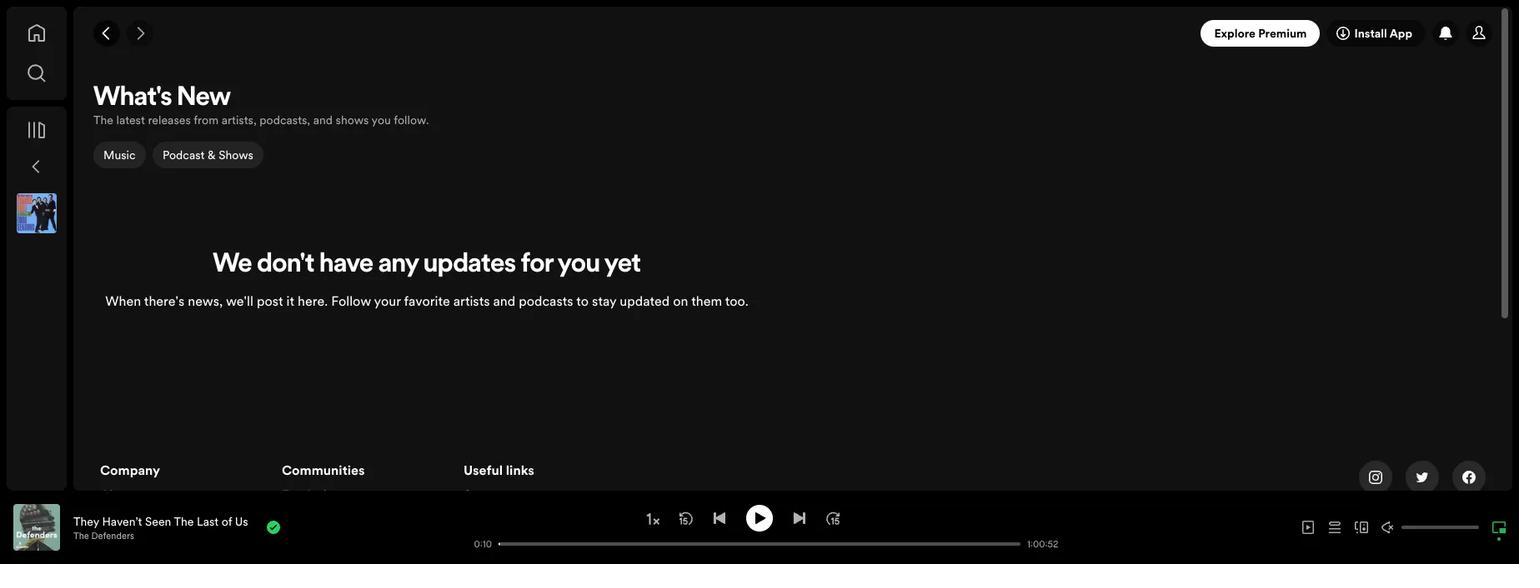 Task type: vqa. For each thing, say whether or not it's contained in the screenshot.
The
yes



Task type: locate. For each thing, give the bounding box(es) containing it.
for
[[282, 486, 302, 505]]

0 horizontal spatial the
[[73, 530, 89, 543]]

artists
[[305, 486, 344, 505]]

1 list from the left
[[100, 461, 262, 555]]

player controls element
[[0, 505, 1061, 551]]

you up to
[[558, 252, 600, 279]]

them
[[692, 292, 722, 311]]

list containing communities
[[282, 461, 444, 565]]

now playing: they haven't seen the last of us by the defenders footer
[[13, 505, 459, 551]]

they
[[73, 513, 99, 530]]

and right artists on the left bottom
[[493, 292, 516, 311]]

install app
[[1355, 25, 1413, 42]]

explore
[[1215, 25, 1256, 42]]

company
[[100, 461, 160, 480]]

go forward image
[[133, 27, 147, 40]]

podcast
[[162, 147, 204, 164]]

here.
[[298, 292, 328, 311]]

to
[[577, 292, 589, 311]]

list
[[100, 461, 262, 555], [282, 461, 444, 565], [464, 461, 626, 530]]

what's
[[93, 85, 172, 112]]

music
[[103, 147, 136, 164]]

on
[[673, 292, 689, 311]]

new
[[177, 85, 231, 112]]

2 list from the left
[[282, 461, 444, 565]]

1 horizontal spatial list
[[282, 461, 444, 565]]

your
[[374, 292, 401, 311]]

company about
[[100, 461, 160, 505]]

defenders
[[91, 530, 134, 543]]

explore premium
[[1215, 25, 1308, 42]]

next image
[[793, 512, 807, 525]]

follow
[[331, 292, 371, 311]]

the left defenders
[[73, 530, 89, 543]]

about
[[100, 486, 137, 505]]

home image
[[27, 23, 47, 43]]

skip forward 15 seconds image
[[827, 512, 840, 525]]

the left last
[[174, 513, 194, 530]]

install app link
[[1328, 20, 1427, 47]]

we
[[213, 252, 252, 279]]

now playing view image
[[39, 512, 53, 526]]

&
[[207, 147, 215, 164]]

previous image
[[713, 512, 727, 525]]

support
[[464, 486, 512, 505]]

they haven't seen the last of us the defenders
[[73, 513, 248, 543]]

the
[[93, 112, 113, 128], [174, 513, 194, 530], [73, 530, 89, 543]]

0 horizontal spatial list
[[100, 461, 262, 555]]

what's new the latest releases from artists, podcasts, and shows you follow.
[[93, 85, 429, 128]]

0 vertical spatial and
[[313, 112, 333, 128]]

the left latest
[[93, 112, 113, 128]]

you right shows
[[372, 112, 391, 128]]

1 horizontal spatial and
[[493, 292, 516, 311]]

any
[[379, 252, 419, 279]]

when
[[105, 292, 141, 311]]

0 horizontal spatial you
[[372, 112, 391, 128]]

for artists link
[[282, 486, 344, 511]]

don't
[[257, 252, 315, 279]]

stay
[[592, 292, 617, 311]]

podcasts,
[[260, 112, 310, 128]]

group
[[10, 187, 63, 240]]

haven't
[[102, 513, 142, 530]]

news,
[[188, 292, 223, 311]]

group inside main element
[[10, 187, 63, 240]]

seen
[[145, 513, 171, 530]]

3 list from the left
[[464, 461, 626, 530]]

and inside what's new the latest releases from artists, podcasts, and shows you follow.
[[313, 112, 333, 128]]

from
[[194, 112, 219, 128]]

and left shows
[[313, 112, 333, 128]]

play image
[[753, 512, 767, 525]]

go back image
[[100, 27, 113, 40]]

we don't have any updates for you yet
[[213, 252, 641, 279]]

connect to a device image
[[1356, 521, 1369, 535]]

they haven't seen the last of us link
[[73, 513, 248, 530]]

podcasts
[[519, 292, 574, 311]]

explore premium button
[[1202, 20, 1321, 47]]

you inside what's new the latest releases from artists, podcasts, and shows you follow.
[[372, 112, 391, 128]]

2 horizontal spatial list
[[464, 461, 626, 530]]

instagram image
[[1370, 471, 1383, 485]]

search image
[[27, 63, 47, 83]]

you
[[372, 112, 391, 128], [558, 252, 600, 279]]

yet
[[605, 252, 641, 279]]

0 horizontal spatial and
[[313, 112, 333, 128]]

0:10
[[474, 539, 492, 551]]

of
[[222, 513, 232, 530]]

list containing useful links
[[464, 461, 626, 530]]

it
[[287, 292, 295, 311]]

1 horizontal spatial the
[[93, 112, 113, 128]]

0 vertical spatial you
[[372, 112, 391, 128]]

latest
[[116, 112, 145, 128]]

1 horizontal spatial you
[[558, 252, 600, 279]]

and
[[313, 112, 333, 128], [493, 292, 516, 311]]

we'll
[[226, 292, 254, 311]]



Task type: describe. For each thing, give the bounding box(es) containing it.
main element
[[7, 7, 67, 491]]

updates
[[424, 252, 516, 279]]

2 horizontal spatial the
[[174, 513, 194, 530]]

change speed image
[[645, 511, 662, 528]]

install
[[1355, 25, 1388, 42]]

about link
[[100, 486, 137, 511]]

useful links support
[[464, 461, 535, 505]]

when there's news, we'll post it here. follow your favorite artists and podcasts to stay updated on them too.
[[105, 292, 749, 311]]

podcast & shows
[[162, 147, 253, 164]]

app
[[1390, 25, 1413, 42]]

updated
[[620, 292, 670, 311]]

artists
[[454, 292, 490, 311]]

communities
[[282, 461, 365, 480]]

list containing company
[[100, 461, 262, 555]]

shows
[[336, 112, 369, 128]]

post
[[257, 292, 283, 311]]

volume off image
[[1382, 521, 1396, 535]]

there's
[[144, 292, 185, 311]]

1 vertical spatial and
[[493, 292, 516, 311]]

premium
[[1259, 25, 1308, 42]]

for
[[521, 252, 554, 279]]

twitter image
[[1417, 471, 1430, 485]]

too.
[[726, 292, 749, 311]]

facebook image
[[1463, 471, 1477, 485]]

follow.
[[394, 112, 429, 128]]

support link
[[464, 486, 512, 511]]

the inside what's new the latest releases from artists, podcasts, and shows you follow.
[[93, 112, 113, 128]]

what's new image
[[1440, 27, 1453, 40]]

have
[[320, 252, 374, 279]]

1 vertical spatial you
[[558, 252, 600, 279]]

links
[[506, 461, 535, 480]]

the defenders link
[[73, 530, 134, 543]]

us
[[235, 513, 248, 530]]

communities for artists
[[282, 461, 365, 505]]

1:00:52
[[1028, 539, 1059, 551]]

last
[[197, 513, 219, 530]]

useful
[[464, 461, 503, 480]]

releases
[[148, 112, 191, 128]]

Music checkbox
[[93, 142, 146, 169]]

Podcast & Shows checkbox
[[152, 142, 263, 169]]

artists,
[[222, 112, 257, 128]]

skip back 15 seconds image
[[680, 512, 693, 525]]

shows
[[218, 147, 253, 164]]

top bar and user menu element
[[73, 7, 1513, 60]]

favorite
[[404, 292, 450, 311]]

spotify - web player: music for everyone element
[[73, 80, 1513, 565]]



